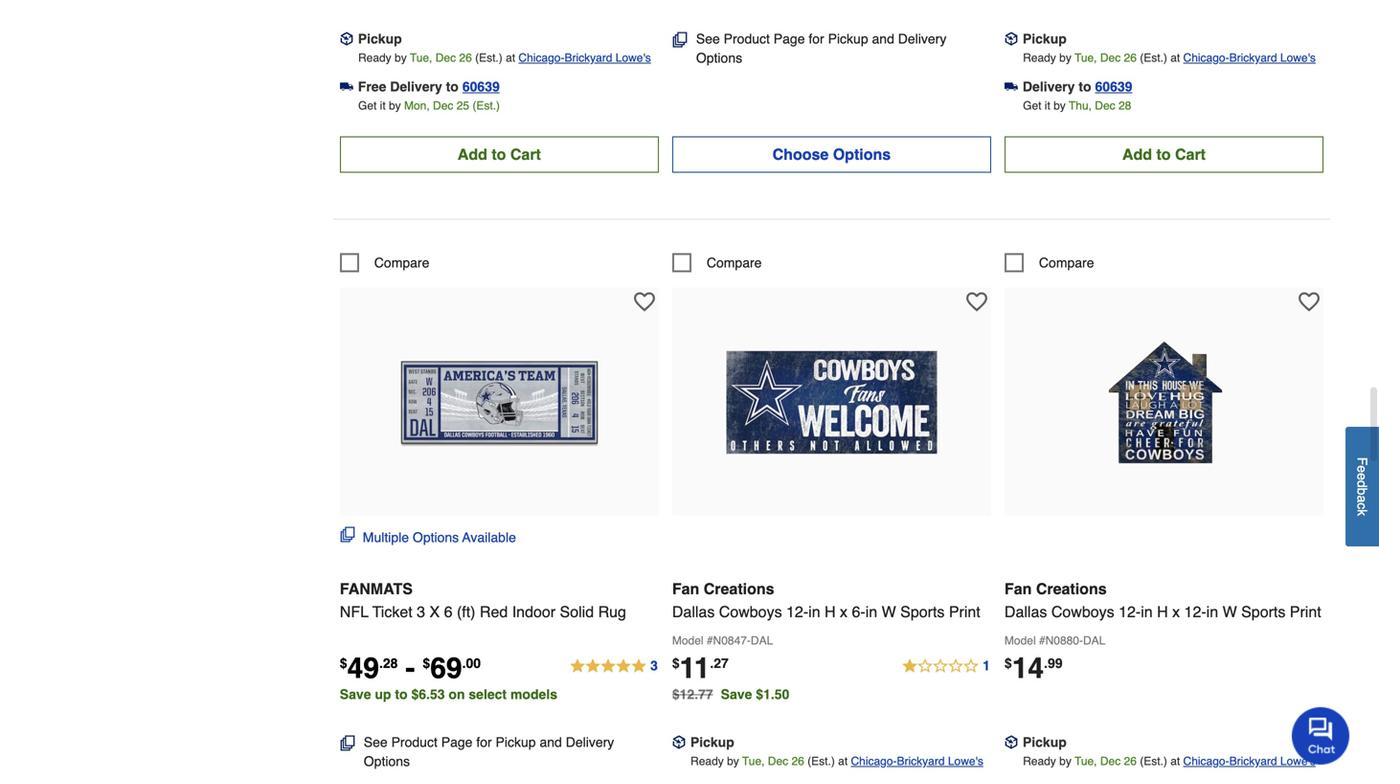 Task type: vqa. For each thing, say whether or not it's contained in the screenshot.
F e e d b a c k Product Features button
no



Task type: describe. For each thing, give the bounding box(es) containing it.
# for fan creations dallas cowboys 12-in h x 6-in w sports print
[[707, 635, 713, 648]]

ready up free
[[358, 51, 392, 65]]

$1.50
[[756, 687, 790, 703]]

1
[[983, 659, 991, 674]]

cart for first add to cart button
[[511, 146, 541, 163]]

1 horizontal spatial page
[[774, 31, 805, 46]]

# for fan creations dallas cowboys 12-in h x 12-in w sports print
[[1040, 635, 1046, 648]]

pickup image for delivery
[[1005, 32, 1018, 46]]

cowboys for fan creations dallas cowboys 12-in h x 12-in w sports print
[[1052, 604, 1115, 621]]

1 save from the left
[[340, 687, 371, 703]]

2 $ from the left
[[423, 656, 430, 672]]

6
[[444, 604, 453, 621]]

$ for 11
[[672, 656, 680, 672]]

$ for 14
[[1005, 656, 1012, 672]]

get it by thu, dec 28
[[1023, 99, 1132, 112]]

3 in from the left
[[1141, 604, 1153, 621]]

multiple
[[363, 530, 409, 546]]

pickup image for free
[[340, 32, 353, 46]]

nfl
[[340, 604, 369, 621]]

2 in from the left
[[866, 604, 878, 621]]

-
[[406, 652, 415, 685]]

1 horizontal spatial see product page for pickup and delivery options
[[696, 31, 947, 66]]

print for fan creations dallas cowboys 12-in h x 12-in w sports print
[[1290, 604, 1322, 621]]

n0847-
[[713, 635, 751, 648]]

dal for fan creations dallas cowboys 12-in h x 6-in w sports print
[[751, 635, 773, 648]]

1 star image
[[902, 656, 992, 679]]

1 horizontal spatial product
[[724, 31, 770, 46]]

25
[[457, 99, 470, 112]]

0 horizontal spatial and
[[540, 735, 562, 751]]

k
[[1355, 510, 1371, 517]]

12- for 6-
[[787, 604, 809, 621]]

f e e d b a c k button
[[1346, 427, 1380, 547]]

4 in from the left
[[1207, 604, 1219, 621]]

$12.77
[[672, 687, 714, 703]]

5 stars image
[[569, 656, 659, 679]]

$49.28-$69.00 element
[[340, 652, 481, 685]]

c
[[1355, 503, 1371, 510]]

model for dallas cowboys 12-in h x 12-in w sports print
[[1005, 635, 1036, 648]]

1 vertical spatial for
[[477, 735, 492, 751]]

fanmats nfl ticket 3 x 6 (ft) red indoor solid rug image
[[394, 297, 605, 508]]

get for free
[[358, 99, 377, 112]]

cowboys for fan creations dallas cowboys 12-in h x 6-in w sports print
[[719, 604, 782, 621]]

up
[[375, 687, 391, 703]]

h for 12-
[[1158, 604, 1169, 621]]

60639 button for free delivery to 60639
[[463, 77, 500, 96]]

$ for 49
[[340, 656, 347, 672]]

actual price $14.99 element
[[1005, 652, 1063, 685]]

1 add from the left
[[458, 146, 488, 163]]

$ 11 .27
[[672, 652, 729, 685]]

fan for fan creations dallas cowboys 12-in h x 12-in w sports print
[[1005, 581, 1032, 598]]

2 save from the left
[[721, 687, 753, 703]]

fan creations dallas cowboys 12-in h x 6-in w sports print image
[[727, 297, 937, 508]]

3 inside fanmats nfl ticket 3 x 6 (ft) red indoor solid rug
[[417, 604, 425, 621]]

multiple options available
[[363, 530, 516, 546]]

truck filled image for delivery
[[1005, 80, 1018, 93]]

1001166838 element
[[1005, 253, 1095, 272]]

on
[[449, 687, 465, 703]]

model # n0880-dal
[[1005, 635, 1106, 648]]

d
[[1355, 481, 1371, 488]]

1001165072 element
[[672, 253, 762, 272]]

n0880-
[[1046, 635, 1084, 648]]

fanmats nfl ticket 3 x 6 (ft) red indoor solid rug
[[340, 581, 627, 621]]

ready down actual price $14.99 element
[[1023, 755, 1057, 769]]

1 horizontal spatial see
[[696, 31, 720, 46]]

compare for 1001166838 "element"
[[1040, 255, 1095, 271]]

creations for fan creations dallas cowboys 12-in h x 6-in w sports print
[[704, 581, 775, 598]]

2 60639 from the left
[[1096, 79, 1133, 94]]

ready down "$12.77"
[[691, 755, 724, 769]]

models
[[511, 687, 558, 703]]

$ 14 .99
[[1005, 652, 1063, 685]]

model # n0847-dal
[[672, 635, 773, 648]]

lowe's for delivery's pickup icon
[[1281, 51, 1316, 65]]

add to cart for first add to cart button from right
[[1123, 146, 1206, 163]]

mon,
[[404, 99, 430, 112]]

12- for 12-
[[1119, 604, 1141, 621]]

69
[[430, 652, 462, 685]]

add to cart for first add to cart button
[[458, 146, 541, 163]]

choose
[[773, 146, 829, 163]]

fan creations dallas cowboys 12-in h x 12-in w sports print
[[1005, 581, 1322, 621]]

b
[[1355, 488, 1371, 496]]

dal for fan creations dallas cowboys 12-in h x 12-in w sports print
[[1084, 635, 1106, 648]]

0 vertical spatial for
[[809, 31, 825, 46]]

$ 49 .28 - $ 69 .00
[[340, 652, 481, 685]]

free delivery to 60639
[[358, 79, 500, 94]]



Task type: locate. For each thing, give the bounding box(es) containing it.
2 # from the left
[[1040, 635, 1046, 648]]

1 horizontal spatial fan
[[1005, 581, 1032, 598]]

1 vertical spatial product
[[391, 735, 438, 751]]

1 $ from the left
[[340, 656, 347, 672]]

1 horizontal spatial 12-
[[1119, 604, 1141, 621]]

1 in from the left
[[809, 604, 821, 621]]

x inside fan creations dallas cowboys 12-in h x 6-in w sports print
[[840, 604, 848, 621]]

model up 11
[[672, 635, 704, 648]]

1 it from the left
[[380, 99, 386, 112]]

compare for 5001192489 element
[[374, 255, 430, 271]]

2 heart outline image from the left
[[1299, 292, 1320, 313]]

sports inside fan creations dallas cowboys 12-in h x 12-in w sports print
[[1242, 604, 1286, 621]]

x
[[840, 604, 848, 621], [1173, 604, 1181, 621]]

0 horizontal spatial add to cart button
[[340, 136, 659, 173]]

14
[[1012, 652, 1044, 685]]

dec
[[436, 51, 456, 65], [1101, 51, 1121, 65], [433, 99, 454, 112], [1095, 99, 1116, 112], [768, 755, 789, 769], [1101, 755, 1121, 769]]

1 horizontal spatial add
[[1123, 146, 1153, 163]]

creations
[[704, 581, 775, 598], [1037, 581, 1107, 598]]

add to cart down 25
[[458, 146, 541, 163]]

0 horizontal spatial save
[[340, 687, 371, 703]]

$ right -
[[423, 656, 430, 672]]

save up to $6.53 on select models
[[340, 687, 558, 703]]

$ right 1
[[1005, 656, 1012, 672]]

creations up the n0880-
[[1037, 581, 1107, 598]]

x inside fan creations dallas cowboys 12-in h x 12-in w sports print
[[1173, 604, 1181, 621]]

1 cowboys from the left
[[719, 604, 782, 621]]

1 creations from the left
[[704, 581, 775, 598]]

add to cart
[[458, 146, 541, 163], [1123, 146, 1206, 163]]

add to cart button down 28
[[1005, 136, 1324, 173]]

0 horizontal spatial it
[[380, 99, 386, 112]]

$6.53
[[412, 687, 445, 703]]

dal
[[751, 635, 773, 648], [1084, 635, 1106, 648]]

ticket
[[372, 604, 413, 621]]

1 horizontal spatial dallas
[[1005, 604, 1048, 621]]

thu,
[[1069, 99, 1092, 112]]

1 horizontal spatial compare
[[707, 255, 762, 271]]

1 horizontal spatial get
[[1023, 99, 1042, 112]]

dallas for fan creations dallas cowboys 12-in h x 6-in w sports print
[[672, 604, 715, 621]]

$ up was price $12.77 element
[[672, 656, 680, 672]]

$12.77 save $1.50
[[672, 687, 790, 703]]

60639 up 28
[[1096, 79, 1133, 94]]

print for fan creations dallas cowboys 12-in h x 6-in w sports print
[[949, 604, 981, 621]]

2 cart from the left
[[1176, 146, 1206, 163]]

(est.)
[[475, 51, 503, 65], [1140, 51, 1168, 65], [473, 99, 500, 112], [808, 755, 835, 769], [1140, 755, 1168, 769]]

dallas up model # n0847-dal
[[672, 604, 715, 621]]

1 horizontal spatial cowboys
[[1052, 604, 1115, 621]]

0 horizontal spatial truck filled image
[[340, 80, 353, 93]]

0 horizontal spatial heart outline image
[[634, 292, 655, 313]]

1 horizontal spatial creations
[[1037, 581, 1107, 598]]

fan up model # n0847-dal
[[672, 581, 700, 598]]

1 horizontal spatial h
[[1158, 604, 1169, 621]]

print inside fan creations dallas cowboys 12-in h x 12-in w sports print
[[1290, 604, 1322, 621]]

1 60639 button from the left
[[463, 77, 500, 96]]

49
[[347, 652, 379, 685]]

1 model from the left
[[672, 635, 704, 648]]

it
[[380, 99, 386, 112], [1045, 99, 1051, 112]]

at
[[506, 51, 516, 65], [1171, 51, 1181, 65], [839, 755, 848, 769], [1171, 755, 1181, 769]]

f e e d b a c k
[[1355, 458, 1371, 517]]

compare for 1001165072 element
[[707, 255, 762, 271]]

cowboys inside fan creations dallas cowboys 12-in h x 6-in w sports print
[[719, 604, 782, 621]]

w for 12-
[[1223, 604, 1238, 621]]

0 vertical spatial and
[[872, 31, 895, 46]]

get down free
[[358, 99, 377, 112]]

1 vertical spatial and
[[540, 735, 562, 751]]

0 horizontal spatial see
[[364, 735, 388, 751]]

model for dallas cowboys 12-in h x 6-in w sports print
[[672, 635, 704, 648]]

cowboys inside fan creations dallas cowboys 12-in h x 12-in w sports print
[[1052, 604, 1115, 621]]

1 horizontal spatial save
[[721, 687, 753, 703]]

0 horizontal spatial x
[[840, 604, 848, 621]]

1 vertical spatial page
[[441, 735, 473, 751]]

multiple options available link
[[340, 527, 516, 547]]

2 h from the left
[[1158, 604, 1169, 621]]

fanmats
[[340, 581, 413, 598]]

3 compare from the left
[[1040, 255, 1095, 271]]

to
[[446, 79, 459, 94], [1079, 79, 1092, 94], [492, 146, 506, 163], [1157, 146, 1171, 163], [395, 687, 408, 703]]

1 12- from the left
[[787, 604, 809, 621]]

see
[[696, 31, 720, 46], [364, 735, 388, 751]]

1 print from the left
[[949, 604, 981, 621]]

see product page for pickup and delivery options
[[696, 31, 947, 66], [364, 735, 614, 770]]

dallas for fan creations dallas cowboys 12-in h x 12-in w sports print
[[1005, 604, 1048, 621]]

0 horizontal spatial #
[[707, 635, 713, 648]]

1 heart outline image from the left
[[634, 292, 655, 313]]

$ inside $ 11 .27
[[672, 656, 680, 672]]

0 horizontal spatial 3
[[417, 604, 425, 621]]

2 e from the top
[[1355, 473, 1371, 481]]

2 print from the left
[[1290, 604, 1322, 621]]

ready by tue, dec 26 (est.) at chicago-brickyard lowe's
[[358, 51, 651, 65], [1023, 51, 1316, 65], [691, 755, 984, 769], [1023, 755, 1316, 769]]

0 horizontal spatial product
[[391, 735, 438, 751]]

select
[[469, 687, 507, 703]]

0 vertical spatial see product page for pickup and delivery options
[[696, 31, 947, 66]]

2 12- from the left
[[1119, 604, 1141, 621]]

1 horizontal spatial sports
[[1242, 604, 1286, 621]]

1 horizontal spatial truck filled image
[[1005, 80, 1018, 93]]

0 vertical spatial 3
[[417, 604, 425, 621]]

$ left '.28'
[[340, 656, 347, 672]]

2 x from the left
[[1173, 604, 1181, 621]]

1 add to cart button from the left
[[340, 136, 659, 173]]

dallas
[[672, 604, 715, 621], [1005, 604, 1048, 621]]

add to cart button down 25
[[340, 136, 659, 173]]

delivery to 60639
[[1023, 79, 1133, 94]]

options
[[696, 50, 743, 66], [833, 146, 891, 163], [413, 530, 459, 546], [364, 754, 410, 770]]

f
[[1355, 458, 1371, 466]]

2 horizontal spatial compare
[[1040, 255, 1095, 271]]

2 get from the left
[[1023, 99, 1042, 112]]

chat invite button image
[[1293, 707, 1351, 766]]

pickup image
[[672, 736, 686, 750]]

0 horizontal spatial sports
[[901, 604, 945, 621]]

2 truck filled image from the left
[[1005, 80, 1018, 93]]

60639
[[463, 79, 500, 94], [1096, 79, 1133, 94]]

free
[[358, 79, 386, 94]]

dallas inside fan creations dallas cowboys 12-in h x 6-in w sports print
[[672, 604, 715, 621]]

1 horizontal spatial heart outline image
[[1299, 292, 1320, 313]]

save
[[340, 687, 371, 703], [721, 687, 753, 703]]

add down 25
[[458, 146, 488, 163]]

1 cart from the left
[[511, 146, 541, 163]]

it for delivery
[[1045, 99, 1051, 112]]

60639 button for delivery to 60639
[[1096, 77, 1133, 96]]

h for 6-
[[825, 604, 836, 621]]

60639 button up 28
[[1096, 77, 1133, 96]]

1 get from the left
[[358, 99, 377, 112]]

0 horizontal spatial for
[[477, 735, 492, 751]]

was price $12.77 element
[[672, 683, 721, 703]]

creations inside fan creations dallas cowboys 12-in h x 6-in w sports print
[[704, 581, 775, 598]]

# up .27
[[707, 635, 713, 648]]

1 add to cart from the left
[[458, 146, 541, 163]]

0 vertical spatial page
[[774, 31, 805, 46]]

ready up "delivery to 60639"
[[1023, 51, 1057, 65]]

actual price $11.27 element
[[672, 652, 729, 685]]

fan for fan creations dallas cowboys 12-in h x 6-in w sports print
[[672, 581, 700, 598]]

truck filled image for free
[[340, 80, 353, 93]]

5001192489 element
[[340, 253, 430, 272]]

get it by mon, dec 25 (est.)
[[358, 99, 500, 112]]

0 horizontal spatial get
[[358, 99, 377, 112]]

1 60639 from the left
[[463, 79, 500, 94]]

dallas up model # n0880-dal
[[1005, 604, 1048, 621]]

0 horizontal spatial 60639
[[463, 79, 500, 94]]

compare inside 1001166838 "element"
[[1040, 255, 1095, 271]]

page
[[774, 31, 805, 46], [441, 735, 473, 751]]

heart outline image
[[967, 292, 988, 313]]

x for 12-
[[1173, 604, 1181, 621]]

1 button
[[902, 656, 992, 679]]

1 horizontal spatial cart
[[1176, 146, 1206, 163]]

1 horizontal spatial and
[[872, 31, 895, 46]]

sports for 12-
[[1242, 604, 1286, 621]]

1 horizontal spatial 60639 button
[[1096, 77, 1133, 96]]

it for free
[[380, 99, 386, 112]]

1 dal from the left
[[751, 635, 773, 648]]

solid
[[560, 604, 594, 621]]

2 60639 button from the left
[[1096, 77, 1133, 96]]

0 horizontal spatial model
[[672, 635, 704, 648]]

w inside fan creations dallas cowboys 12-in h x 12-in w sports print
[[1223, 604, 1238, 621]]

fan up model # n0880-dal
[[1005, 581, 1032, 598]]

1 vertical spatial 3
[[651, 659, 658, 674]]

60639 up 25
[[463, 79, 500, 94]]

2 model from the left
[[1005, 635, 1036, 648]]

w
[[882, 604, 897, 621], [1223, 604, 1238, 621]]

cowboys up the n0880-
[[1052, 604, 1115, 621]]

0 horizontal spatial creations
[[704, 581, 775, 598]]

1 e from the top
[[1355, 466, 1371, 473]]

model
[[672, 635, 704, 648], [1005, 635, 1036, 648]]

1 horizontal spatial 3
[[651, 659, 658, 674]]

rug
[[598, 604, 627, 621]]

0 horizontal spatial 60639 button
[[463, 77, 500, 96]]

sports
[[901, 604, 945, 621], [1242, 604, 1286, 621]]

1 h from the left
[[825, 604, 836, 621]]

a
[[1355, 496, 1371, 503]]

chicago-brickyard lowe's button
[[519, 48, 651, 67], [1184, 48, 1316, 67], [851, 753, 984, 772], [1184, 753, 1316, 772]]

0 vertical spatial product
[[724, 31, 770, 46]]

1 horizontal spatial it
[[1045, 99, 1051, 112]]

save down .27
[[721, 687, 753, 703]]

4 $ from the left
[[1005, 656, 1012, 672]]

3 inside 5 stars image
[[651, 659, 658, 674]]

product
[[724, 31, 770, 46], [391, 735, 438, 751]]

sports inside fan creations dallas cowboys 12-in h x 6-in w sports print
[[901, 604, 945, 621]]

dallas inside fan creations dallas cowboys 12-in h x 12-in w sports print
[[1005, 604, 1048, 621]]

w for 6-
[[882, 604, 897, 621]]

2 dallas from the left
[[1005, 604, 1048, 621]]

fan
[[672, 581, 700, 598], [1005, 581, 1032, 598]]

0 horizontal spatial print
[[949, 604, 981, 621]]

creations for fan creations dallas cowboys 12-in h x 12-in w sports print
[[1037, 581, 1107, 598]]

2 dal from the left
[[1084, 635, 1106, 648]]

lowe's for pickup image
[[948, 755, 984, 769]]

0 horizontal spatial h
[[825, 604, 836, 621]]

x for 6-
[[840, 604, 848, 621]]

0 horizontal spatial dallas
[[672, 604, 715, 621]]

0 horizontal spatial page
[[441, 735, 473, 751]]

cowboys
[[719, 604, 782, 621], [1052, 604, 1115, 621]]

1 horizontal spatial #
[[1040, 635, 1046, 648]]

2 fan from the left
[[1005, 581, 1032, 598]]

add to cart button
[[340, 136, 659, 173], [1005, 136, 1324, 173]]

delivery
[[899, 31, 947, 46], [390, 79, 442, 94], [1023, 79, 1075, 94], [566, 735, 614, 751]]

1 truck filled image from the left
[[340, 80, 353, 93]]

1 horizontal spatial add to cart button
[[1005, 136, 1324, 173]]

fan creations dallas cowboys 12-in h x 6-in w sports print
[[672, 581, 981, 621]]

1 horizontal spatial print
[[1290, 604, 1322, 621]]

it left thu, on the right top of page
[[1045, 99, 1051, 112]]

compare inside 5001192489 element
[[374, 255, 430, 271]]

3 left 11
[[651, 659, 658, 674]]

print inside fan creations dallas cowboys 12-in h x 6-in w sports print
[[949, 604, 981, 621]]

creations up "n0847-"
[[704, 581, 775, 598]]

and
[[872, 31, 895, 46], [540, 735, 562, 751]]

in
[[809, 604, 821, 621], [866, 604, 878, 621], [1141, 604, 1153, 621], [1207, 604, 1219, 621]]

3 button
[[569, 656, 659, 679]]

red
[[480, 604, 508, 621]]

1 x from the left
[[840, 604, 848, 621]]

lowe's for free pickup icon
[[616, 51, 651, 65]]

2 add from the left
[[1123, 146, 1153, 163]]

choose options link
[[672, 136, 992, 173]]

# up .99
[[1040, 635, 1046, 648]]

0 horizontal spatial fan
[[672, 581, 700, 598]]

h inside fan creations dallas cowboys 12-in h x 12-in w sports print
[[1158, 604, 1169, 621]]

h inside fan creations dallas cowboys 12-in h x 6-in w sports print
[[825, 604, 836, 621]]

2 compare from the left
[[707, 255, 762, 271]]

$ inside $ 14 .99
[[1005, 656, 1012, 672]]

cart for first add to cart button from right
[[1176, 146, 1206, 163]]

0 horizontal spatial add
[[458, 146, 488, 163]]

fan creations dallas cowboys 12-in h x 12-in w sports print image
[[1059, 297, 1270, 508]]

print
[[949, 604, 981, 621], [1290, 604, 1322, 621]]

e
[[1355, 466, 1371, 473], [1355, 473, 1371, 481]]

1 compare from the left
[[374, 255, 430, 271]]

2 sports from the left
[[1242, 604, 1286, 621]]

truck filled image
[[340, 80, 353, 93], [1005, 80, 1018, 93]]

heart outline image
[[634, 292, 655, 313], [1299, 292, 1320, 313]]

0 horizontal spatial compare
[[374, 255, 430, 271]]

add to cart down 28
[[1123, 146, 1206, 163]]

3
[[417, 604, 425, 621], [651, 659, 658, 674]]

fan inside fan creations dallas cowboys 12-in h x 6-in w sports print
[[672, 581, 700, 598]]

1 horizontal spatial w
[[1223, 604, 1238, 621]]

1 horizontal spatial model
[[1005, 635, 1036, 648]]

1 dallas from the left
[[672, 604, 715, 621]]

it down free
[[380, 99, 386, 112]]

0 horizontal spatial 12-
[[787, 604, 809, 621]]

0 horizontal spatial see product page for pickup and delivery options
[[364, 735, 614, 770]]

truck filled image left "delivery to 60639"
[[1005, 80, 1018, 93]]

60639 button
[[463, 77, 500, 96], [1096, 77, 1133, 96]]

3 $ from the left
[[672, 656, 680, 672]]

1 vertical spatial see product page for pickup and delivery options
[[364, 735, 614, 770]]

1 horizontal spatial for
[[809, 31, 825, 46]]

2 creations from the left
[[1037, 581, 1107, 598]]

add
[[458, 146, 488, 163], [1123, 146, 1153, 163]]

get left thu, on the right top of page
[[1023, 99, 1042, 112]]

0 horizontal spatial w
[[882, 604, 897, 621]]

pickup image
[[340, 32, 353, 46], [1005, 32, 1018, 46], [1005, 736, 1018, 750]]

12-
[[787, 604, 809, 621], [1119, 604, 1141, 621], [1185, 604, 1207, 621]]

(ft)
[[457, 604, 476, 621]]

0 horizontal spatial cowboys
[[719, 604, 782, 621]]

w inside fan creations dallas cowboys 12-in h x 6-in w sports print
[[882, 604, 897, 621]]

2 it from the left
[[1045, 99, 1051, 112]]

choose options
[[773, 146, 891, 163]]

0 vertical spatial see
[[696, 31, 720, 46]]

1 horizontal spatial add to cart
[[1123, 146, 1206, 163]]

indoor
[[512, 604, 556, 621]]

12- inside fan creations dallas cowboys 12-in h x 6-in w sports print
[[787, 604, 809, 621]]

2 horizontal spatial 12-
[[1185, 604, 1207, 621]]

3 12- from the left
[[1185, 604, 1207, 621]]

1 # from the left
[[707, 635, 713, 648]]

.27
[[710, 656, 729, 672]]

e up d
[[1355, 466, 1371, 473]]

1 horizontal spatial 60639
[[1096, 79, 1133, 94]]

2 w from the left
[[1223, 604, 1238, 621]]

sports for 6-
[[901, 604, 945, 621]]

truck filled image left free
[[340, 80, 353, 93]]

save down '49'
[[340, 687, 371, 703]]

1 vertical spatial see
[[364, 735, 388, 751]]

1 sports from the left
[[901, 604, 945, 621]]

add down 28
[[1123, 146, 1153, 163]]

0 horizontal spatial add to cart
[[458, 146, 541, 163]]

e up b
[[1355, 473, 1371, 481]]

chicago-
[[519, 51, 565, 65], [1184, 51, 1230, 65], [851, 755, 897, 769], [1184, 755, 1230, 769]]

1 horizontal spatial x
[[1173, 604, 1181, 621]]

creations inside fan creations dallas cowboys 12-in h x 12-in w sports print
[[1037, 581, 1107, 598]]

lowe's
[[616, 51, 651, 65], [1281, 51, 1316, 65], [948, 755, 984, 769], [1281, 755, 1316, 769]]

3 left x
[[417, 604, 425, 621]]

available
[[462, 530, 516, 546]]

1 horizontal spatial dal
[[1084, 635, 1106, 648]]

1 w from the left
[[882, 604, 897, 621]]

1 fan from the left
[[672, 581, 700, 598]]

fan inside fan creations dallas cowboys 12-in h x 12-in w sports print
[[1005, 581, 1032, 598]]

60639 button up 25
[[463, 77, 500, 96]]

#
[[707, 635, 713, 648], [1040, 635, 1046, 648]]

.00
[[462, 656, 481, 672]]

0 horizontal spatial cart
[[511, 146, 541, 163]]

11
[[680, 652, 710, 685]]

brickyard
[[565, 51, 613, 65], [1230, 51, 1278, 65], [897, 755, 945, 769], [1230, 755, 1278, 769]]

cart
[[511, 146, 541, 163], [1176, 146, 1206, 163]]

cowboys up "n0847-"
[[719, 604, 782, 621]]

2 cowboys from the left
[[1052, 604, 1115, 621]]

.99
[[1044, 656, 1063, 672]]

6-
[[852, 604, 866, 621]]

model up 14
[[1005, 635, 1036, 648]]

get for delivery
[[1023, 99, 1042, 112]]

2 add to cart from the left
[[1123, 146, 1206, 163]]

compare inside 1001165072 element
[[707, 255, 762, 271]]

0 horizontal spatial dal
[[751, 635, 773, 648]]

by
[[395, 51, 407, 65], [1060, 51, 1072, 65], [389, 99, 401, 112], [1054, 99, 1066, 112], [727, 755, 739, 769], [1060, 755, 1072, 769]]

28
[[1119, 99, 1132, 112]]

x
[[430, 604, 440, 621]]

.28
[[379, 656, 398, 672]]

2 add to cart button from the left
[[1005, 136, 1324, 173]]



